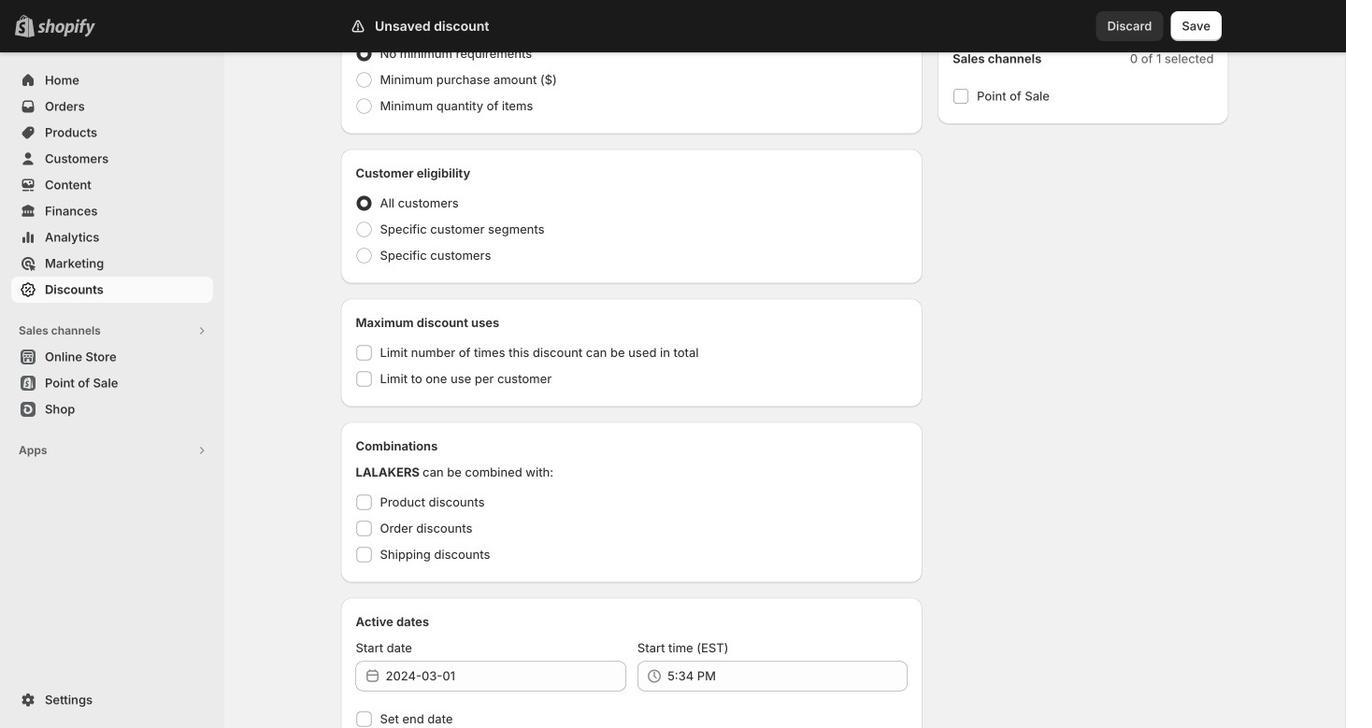Task type: describe. For each thing, give the bounding box(es) containing it.
YYYY-MM-DD text field
[[386, 662, 626, 692]]

Enter time text field
[[668, 662, 908, 692]]



Task type: vqa. For each thing, say whether or not it's contained in the screenshot.
Shopify image
yes



Task type: locate. For each thing, give the bounding box(es) containing it.
shopify image
[[37, 18, 95, 37]]



